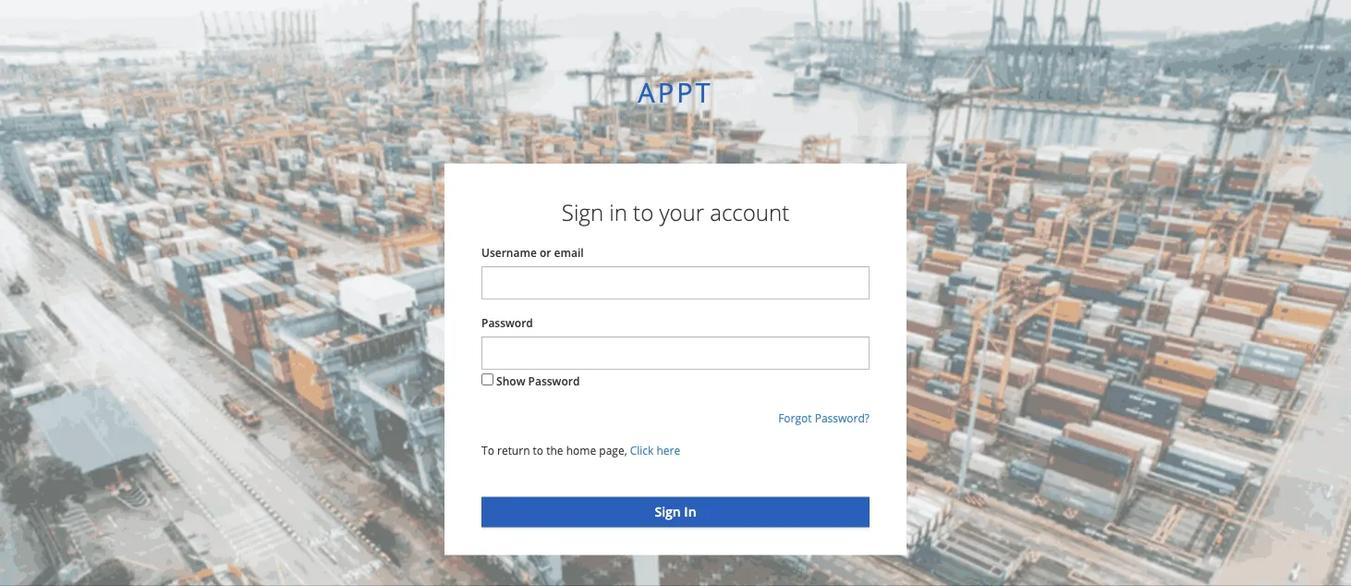 Task type: describe. For each thing, give the bounding box(es) containing it.
Username or email text field
[[482, 266, 870, 300]]

page,
[[599, 443, 627, 458]]

username or email
[[482, 245, 584, 260]]

to
[[482, 443, 494, 458]]

here
[[657, 443, 681, 458]]

your
[[659, 197, 704, 227]]

return
[[497, 443, 530, 458]]

to for your
[[633, 197, 654, 227]]

0 vertical spatial password
[[482, 315, 533, 330]]

to for the
[[533, 443, 544, 458]]

Password password field
[[482, 337, 870, 370]]

sign
[[562, 197, 604, 227]]

sign in to your account
[[562, 197, 790, 227]]

forgot password? link
[[778, 411, 870, 426]]

email
[[554, 245, 584, 260]]

appt
[[638, 73, 713, 110]]



Task type: locate. For each thing, give the bounding box(es) containing it.
Show Password checkbox
[[482, 374, 494, 386]]

click here link
[[630, 443, 681, 458]]

the
[[547, 443, 563, 458]]

to left the
[[533, 443, 544, 458]]

1 vertical spatial password
[[528, 374, 580, 389]]

password
[[482, 315, 533, 330], [528, 374, 580, 389]]

show password
[[497, 374, 580, 389]]

in
[[609, 197, 628, 227]]

or
[[540, 245, 551, 260]]

to
[[633, 197, 654, 227], [533, 443, 544, 458]]

password?
[[815, 411, 870, 426]]

to right in
[[633, 197, 654, 227]]

password up show
[[482, 315, 533, 330]]

1 vertical spatial to
[[533, 443, 544, 458]]

to return to the home page, click here
[[482, 443, 681, 458]]

0 vertical spatial to
[[633, 197, 654, 227]]

password right show
[[528, 374, 580, 389]]

home
[[566, 443, 596, 458]]

account
[[710, 197, 790, 227]]

1 horizontal spatial to
[[633, 197, 654, 227]]

click
[[630, 443, 654, 458]]

0 horizontal spatial to
[[533, 443, 544, 458]]

forgot
[[778, 411, 812, 426]]

None submit
[[482, 497, 870, 527]]

username
[[482, 245, 537, 260]]

show
[[497, 374, 525, 389]]

forgot password?
[[778, 411, 870, 426]]



